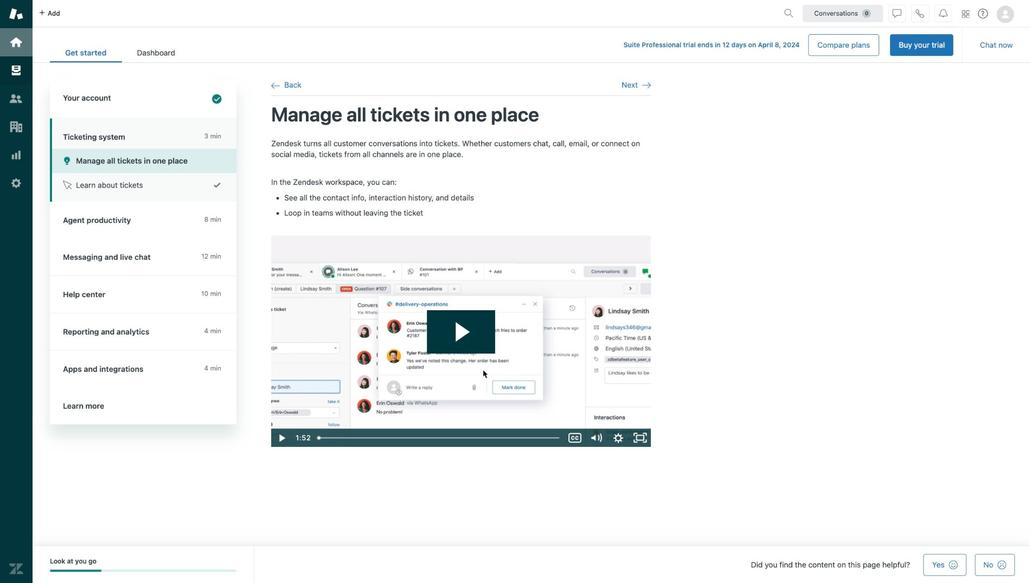 Task type: locate. For each thing, give the bounding box(es) containing it.
region
[[271, 139, 651, 447]]

footer
[[33, 546, 1030, 583]]

zendesk support image
[[9, 7, 23, 21]]

April 8, 2024 text field
[[758, 41, 800, 49]]

zendesk products image
[[962, 10, 969, 18]]

progress bar image
[[50, 570, 102, 572]]

heading
[[50, 80, 236, 118]]

video thumbnail image
[[271, 236, 651, 447], [271, 236, 651, 447]]

reporting image
[[9, 148, 23, 162]]

tab list
[[50, 43, 190, 62]]

tab
[[122, 43, 190, 62]]

content-title region
[[271, 107, 651, 121]]

progress-bar progress bar
[[50, 570, 236, 572]]

video element
[[271, 236, 651, 447]]



Task type: vqa. For each thing, say whether or not it's contained in the screenshot.
heading
yes



Task type: describe. For each thing, give the bounding box(es) containing it.
organizations image
[[9, 120, 23, 134]]

get help image
[[978, 9, 988, 18]]

get started image
[[9, 35, 23, 49]]

views image
[[9, 63, 23, 78]]

zendesk image
[[9, 562, 23, 576]]

main element
[[0, 0, 33, 583]]

button displays agent's chat status as invisible. image
[[893, 9, 901, 18]]

notifications image
[[939, 9, 948, 18]]

customers image
[[9, 92, 23, 106]]

admin image
[[9, 176, 23, 190]]



